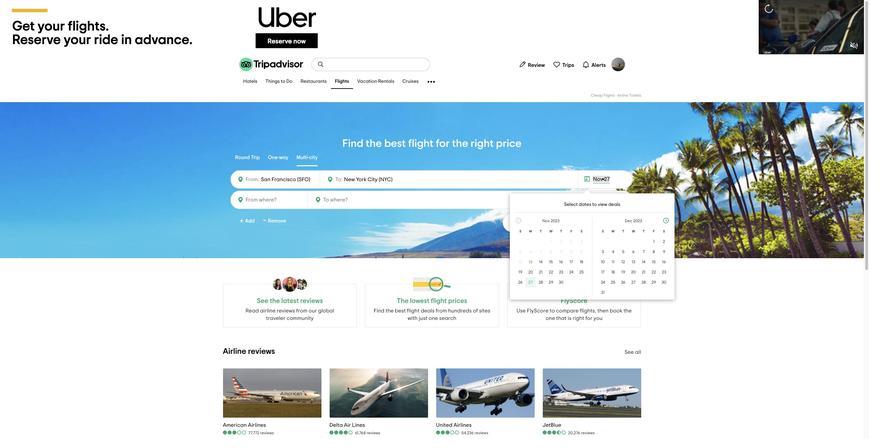 Task type: locate. For each thing, give the bounding box(es) containing it.
1 2 from the left
[[560, 240, 562, 244]]

0 horizontal spatial w
[[549, 230, 553, 233]]

10 for dec 2023
[[601, 260, 605, 264]]

1 horizontal spatial deals
[[608, 202, 620, 207]]

16 for dec 2023
[[662, 260, 666, 264]]

20,276 reviews
[[568, 431, 595, 435]]

3 of 5 bubbles image for united
[[436, 431, 460, 435]]

m
[[529, 230, 532, 233], [612, 230, 614, 233]]

7
[[540, 250, 542, 254], [643, 250, 645, 254]]

1 horizontal spatial find
[[374, 308, 384, 314]]

see for see the latest reviews
[[257, 298, 268, 305]]

profile picture image
[[611, 58, 625, 71]]

1 15 from the left
[[549, 260, 553, 264]]

flights right cheap
[[604, 94, 615, 97]]

To where? text field
[[342, 175, 405, 184], [321, 196, 381, 204]]

2 3 of 5 bubbles image from the left
[[436, 431, 460, 435]]

24 for nov 2023
[[569, 270, 573, 274]]

deals inside find the best flight deals from hundreds of sites with just one search
[[421, 308, 435, 314]]

w down dec 2023
[[632, 230, 635, 233]]

things to do
[[265, 79, 292, 84]]

1 s m t w t f s from the left
[[519, 230, 582, 233]]

1 6 from the left
[[529, 250, 532, 254]]

1 14 from the left
[[539, 260, 543, 264]]

rentals
[[378, 79, 394, 84]]

airline reviews link
[[223, 348, 275, 356]]

61,768 reviews
[[355, 431, 380, 435]]

2 airlines from the left
[[454, 423, 472, 428]]

1 m from the left
[[529, 230, 532, 233]]

dec 2023
[[625, 219, 642, 223]]

1 19 from the left
[[519, 270, 522, 274]]

2 w from the left
[[632, 230, 635, 233]]

trips
[[562, 62, 574, 68]]

hotels link
[[239, 75, 261, 89]]

best inside find the best flight deals from hundreds of sites with just one search
[[395, 308, 406, 314]]

0 horizontal spatial 16
[[559, 260, 563, 264]]

find the best flight deals from hundreds of sites with just one search
[[374, 308, 490, 321]]

4 for dec 2023
[[612, 250, 614, 254]]

t
[[540, 230, 542, 233], [560, 230, 562, 233], [622, 230, 624, 233], [643, 230, 645, 233]]

1 horizontal spatial 2023
[[633, 219, 642, 223]]

dec
[[625, 219, 632, 223]]

1 vertical spatial to
[[592, 202, 597, 207]]

1 26 from the left
[[518, 280, 523, 284]]

multi-
[[297, 155, 309, 160]]

20
[[528, 270, 533, 274], [631, 270, 636, 274]]

0 vertical spatial 11
[[580, 250, 583, 254]]

flight up with
[[407, 308, 420, 314]]

1 horizontal spatial 9
[[663, 250, 665, 254]]

s m t w t f s for dec
[[602, 230, 665, 233]]

1 13 from the left
[[529, 260, 532, 264]]

trips link
[[550, 58, 577, 71]]

2 20 from the left
[[631, 270, 636, 274]]

2 2 from the left
[[663, 240, 665, 244]]

w
[[549, 230, 553, 233], [632, 230, 635, 233]]

m for nov 2023
[[529, 230, 532, 233]]

find for find the best flight deals from hundreds of sites with just one search
[[374, 308, 384, 314]]

3 for nov 2023
[[570, 240, 572, 244]]

1 horizontal spatial 5
[[622, 250, 624, 254]]

lowest
[[410, 298, 429, 305]]

- left tickets
[[616, 94, 617, 97]]

from where? text field up "- remove"
[[244, 195, 304, 205]]

2 15 from the left
[[652, 260, 656, 264]]

1 vertical spatial best
[[395, 308, 406, 314]]

1 vertical spatial 24
[[601, 280, 605, 284]]

0 horizontal spatial 15
[[549, 260, 553, 264]]

s m t w t f s for nov
[[519, 230, 582, 233]]

1 horizontal spatial to
[[550, 308, 555, 314]]

1 vertical spatial right
[[573, 316, 584, 321]]

1 horizontal spatial 6
[[632, 250, 635, 254]]

that
[[556, 316, 567, 321]]

18 for dec 2023
[[611, 270, 615, 274]]

multi-city
[[297, 155, 318, 160]]

airlines up 77,772 on the bottom left of the page
[[248, 423, 266, 428]]

13 for nov
[[529, 260, 532, 264]]

0 vertical spatial from where? text field
[[259, 175, 316, 184]]

review
[[528, 62, 545, 68]]

14 for nov 2023
[[539, 260, 543, 264]]

28 for nov 2023
[[539, 280, 543, 284]]

14 for dec 2023
[[642, 260, 645, 264]]

0 horizontal spatial 10
[[569, 250, 573, 254]]

1 28 from the left
[[539, 280, 543, 284]]

5 for dec 2023
[[622, 250, 624, 254]]

1 f from the left
[[570, 230, 572, 233]]

f for nov 2023
[[570, 230, 572, 233]]

reviews for 61,768 reviews
[[367, 431, 380, 435]]

things to do link
[[261, 75, 297, 89]]

to up "one"
[[550, 308, 555, 314]]

nov up view
[[593, 177, 603, 182]]

5 for nov 2023
[[519, 250, 522, 254]]

27
[[604, 177, 610, 182], [529, 280, 533, 284], [631, 280, 636, 284]]

flight left for
[[408, 138, 434, 149]]

2 26 from the left
[[621, 280, 626, 284]]

1 horizontal spatial 19
[[621, 270, 625, 274]]

29 for nov 2023
[[549, 280, 553, 284]]

1 horizontal spatial 11
[[612, 260, 615, 264]]

3 for dec 2023
[[602, 250, 604, 254]]

0 vertical spatial see
[[257, 298, 268, 305]]

0 horizontal spatial 25
[[579, 270, 584, 274]]

From where? text field
[[259, 175, 316, 184], [244, 195, 304, 205]]

2 6 from the left
[[632, 250, 635, 254]]

1 horizontal spatial 7
[[643, 250, 645, 254]]

0 horizontal spatial 5
[[519, 250, 522, 254]]

19
[[519, 270, 522, 274], [621, 270, 625, 274]]

the
[[366, 138, 382, 149], [452, 138, 468, 149], [270, 298, 280, 305], [386, 308, 394, 314], [624, 308, 632, 314]]

airlines up 54,236 reviews link
[[454, 423, 472, 428]]

restaurants
[[301, 79, 327, 84]]

0 horizontal spatial 4
[[580, 240, 583, 244]]

None search field
[[312, 58, 429, 71]]

2 2023 from the left
[[633, 219, 642, 223]]

vacation
[[357, 79, 377, 84]]

right left price
[[471, 138, 494, 149]]

0 horizontal spatial 30
[[559, 280, 563, 284]]

0 vertical spatial to
[[281, 79, 285, 84]]

deals
[[608, 202, 620, 207], [421, 308, 435, 314]]

6 for nov
[[529, 250, 532, 254]]

round trip
[[235, 155, 260, 160]]

of
[[473, 308, 478, 314]]

0 horizontal spatial 8
[[550, 250, 552, 254]]

the for see the latest reviews
[[270, 298, 280, 305]]

to inside use flyscore to compare flights, then book the one that is right for you
[[550, 308, 555, 314]]

multi-city link
[[297, 150, 318, 166]]

15 for nov 2023
[[549, 260, 553, 264]]

3 of 5 bubbles image inside "77,772 reviews" link
[[223, 431, 247, 435]]

1 horizontal spatial 25
[[611, 280, 615, 284]]

3 of 5 bubbles image
[[223, 431, 247, 435], [436, 431, 460, 435]]

2 30 from the left
[[662, 280, 666, 284]]

0 horizontal spatial 11
[[580, 250, 583, 254]]

18 for nov 2023
[[580, 260, 583, 264]]

use flyscore to compare flights, then book the one that is right for you
[[517, 308, 632, 321]]

cruises link
[[398, 75, 423, 89]]

1 2023 from the left
[[551, 219, 560, 223]]

22 for nov 2023
[[549, 270, 553, 274]]

1 vertical spatial flights
[[604, 94, 615, 97]]

15
[[549, 260, 553, 264], [652, 260, 656, 264]]

2 29 from the left
[[652, 280, 656, 284]]

0 horizontal spatial 2
[[560, 240, 562, 244]]

- left remove
[[263, 215, 266, 226]]

flight inside find the best flight deals from hundreds of sites with just one search
[[407, 308, 420, 314]]

1 horizontal spatial 4
[[612, 250, 614, 254]]

nov right person
[[542, 219, 550, 223]]

30 for nov 2023
[[559, 280, 563, 284]]

1 horizontal spatial nov
[[593, 177, 603, 182]]

flyscore
[[561, 298, 587, 305], [527, 308, 548, 314]]

0 vertical spatial flyscore
[[561, 298, 587, 305]]

see up airline
[[257, 298, 268, 305]]

20,276
[[568, 431, 580, 435]]

flyscore up compare
[[561, 298, 587, 305]]

from where? text field down way
[[259, 175, 316, 184]]

use
[[517, 308, 526, 314]]

best
[[384, 138, 406, 149], [395, 308, 406, 314]]

1 3 of 5 bubbles image from the left
[[223, 431, 247, 435]]

0 horizontal spatial 3 of 5 bubbles image
[[223, 431, 247, 435]]

2 9 from the left
[[663, 250, 665, 254]]

delta
[[329, 423, 343, 428]]

united
[[436, 423, 452, 428]]

person
[[514, 219, 531, 225]]

29 for dec 2023
[[652, 280, 656, 284]]

see all
[[625, 350, 641, 355]]

nov
[[593, 177, 603, 182], [542, 219, 550, 223]]

0 horizontal spatial flights
[[335, 79, 349, 84]]

22
[[549, 270, 553, 274], [652, 270, 656, 274]]

flight for for
[[408, 138, 434, 149]]

2 7 from the left
[[643, 250, 645, 254]]

1 horizontal spatial w
[[632, 230, 635, 233]]

0 vertical spatial 3
[[570, 240, 572, 244]]

2 8 from the left
[[653, 250, 655, 254]]

1 5 from the left
[[519, 250, 522, 254]]

airline
[[618, 94, 628, 97], [223, 348, 246, 356]]

1 vertical spatial 17
[[601, 270, 605, 274]]

tickets
[[629, 94, 641, 97]]

0 horizontal spatial 2023
[[551, 219, 560, 223]]

1 horizontal spatial 13
[[632, 260, 635, 264]]

3 of 5 bubbles image inside 54,236 reviews link
[[436, 431, 460, 435]]

2 22 from the left
[[652, 270, 656, 274]]

united airlines
[[436, 423, 472, 428]]

1 22 from the left
[[549, 270, 553, 274]]

11
[[580, 250, 583, 254], [612, 260, 615, 264]]

2023 right the dec
[[633, 219, 642, 223]]

2 5 from the left
[[622, 250, 624, 254]]

3
[[570, 240, 572, 244], [602, 250, 604, 254]]

1 airlines from the left
[[248, 423, 266, 428]]

0 horizontal spatial flyscore
[[527, 308, 548, 314]]

0 horizontal spatial nov
[[542, 219, 550, 223]]

4 t from the left
[[643, 230, 645, 233]]

1 horizontal spatial right
[[573, 316, 584, 321]]

reviews for 77,772 reviews
[[260, 431, 274, 435]]

airlines for united airlines
[[454, 423, 472, 428]]

united airlines link
[[436, 422, 488, 429]]

airlines
[[248, 423, 266, 428], [454, 423, 472, 428]]

0 vertical spatial to where? text field
[[342, 175, 405, 184]]

3 s from the left
[[602, 230, 604, 233]]

1 w from the left
[[549, 230, 553, 233]]

american
[[223, 423, 247, 428]]

s m t w t f s
[[519, 230, 582, 233], [602, 230, 665, 233]]

2023 right person
[[551, 219, 560, 223]]

air
[[344, 423, 351, 428]]

1 29 from the left
[[549, 280, 553, 284]]

see
[[257, 298, 268, 305], [625, 350, 634, 355]]

round
[[235, 155, 250, 160]]

to for use flyscore to compare flights, then book the one that is right for you
[[550, 308, 555, 314]]

0 horizontal spatial 14
[[539, 260, 543, 264]]

from inside find the best flight deals from hundreds of sites with just one search
[[436, 308, 447, 314]]

0 horizontal spatial 27
[[529, 280, 533, 284]]

1 20 from the left
[[528, 270, 533, 274]]

20,276 reviews link
[[543, 430, 595, 436]]

deals up just
[[421, 308, 435, 314]]

24 for dec 2023
[[601, 280, 605, 284]]

1 horizontal spatial -
[[616, 94, 617, 97]]

2 12 from the left
[[622, 260, 625, 264]]

1 vertical spatial 11
[[612, 260, 615, 264]]

6 down dec 2023
[[632, 250, 635, 254]]

reviews for 20,276 reviews
[[581, 431, 595, 435]]

0 horizontal spatial 12
[[519, 260, 522, 264]]

0 horizontal spatial deals
[[421, 308, 435, 314]]

from up one search
[[436, 308, 447, 314]]

1 horizontal spatial flyscore
[[561, 298, 587, 305]]

1 vertical spatial 25
[[611, 280, 615, 284]]

s m t w t f s down dec 2023
[[602, 230, 665, 233]]

1 16 from the left
[[559, 260, 563, 264]]

-
[[616, 94, 617, 97], [263, 215, 266, 226]]

1 horizontal spatial 16
[[662, 260, 666, 264]]

1 horizontal spatial 22
[[652, 270, 656, 274]]

0 horizontal spatial 21
[[539, 270, 543, 274]]

one-
[[268, 155, 279, 160]]

see left the all
[[625, 350, 634, 355]]

from left our
[[296, 308, 307, 314]]

1 horizontal spatial 14
[[642, 260, 645, 264]]

1 8 from the left
[[550, 250, 552, 254]]

w for dec
[[632, 230, 635, 233]]

right inside use flyscore to compare flights, then book the one that is right for you
[[573, 316, 584, 321]]

26 for dec 2023
[[621, 280, 626, 284]]

s
[[519, 230, 521, 233], [581, 230, 582, 233], [602, 230, 604, 233], [663, 230, 665, 233]]

see all link
[[625, 350, 641, 355]]

lines
[[352, 423, 365, 428]]

reviews for 54,236 reviews
[[475, 431, 488, 435]]

1 vertical spatial 4
[[612, 250, 614, 254]]

1 horizontal spatial 26
[[621, 280, 626, 284]]

2 s m t w t f s from the left
[[602, 230, 665, 233]]

2 f from the left
[[653, 230, 655, 233]]

2 vertical spatial to
[[550, 308, 555, 314]]

1 horizontal spatial 8
[[653, 250, 655, 254]]

4 s from the left
[[663, 230, 665, 233]]

6 down the 1 person economy
[[529, 250, 532, 254]]

0 horizontal spatial 20
[[528, 270, 533, 274]]

1 12 from the left
[[519, 260, 522, 264]]

3 of 5 bubbles image down american
[[223, 431, 247, 435]]

2 23 from the left
[[662, 270, 666, 274]]

1 horizontal spatial 24
[[601, 280, 605, 284]]

0 vertical spatial best
[[384, 138, 406, 149]]

3 of 5 bubbles image down united
[[436, 431, 460, 435]]

26 up book
[[621, 280, 626, 284]]

13
[[529, 260, 532, 264], [632, 260, 635, 264]]

2 14 from the left
[[642, 260, 645, 264]]

1 vertical spatial find
[[374, 308, 384, 314]]

1 from from the left
[[296, 308, 307, 314]]

2 from from the left
[[436, 308, 447, 314]]

1 horizontal spatial 29
[[652, 280, 656, 284]]

1 23 from the left
[[559, 270, 563, 274]]

flights left vacation
[[335, 79, 349, 84]]

0 vertical spatial 25
[[579, 270, 584, 274]]

1 21 from the left
[[539, 270, 543, 274]]

2 m from the left
[[612, 230, 614, 233]]

1 t from the left
[[540, 230, 542, 233]]

0 horizontal spatial 13
[[529, 260, 532, 264]]

1 vertical spatial 3
[[602, 250, 604, 254]]

15 for dec 2023
[[652, 260, 656, 264]]

to left view
[[592, 202, 597, 207]]

11 for nov 2023
[[580, 250, 583, 254]]

18
[[580, 260, 583, 264], [611, 270, 615, 274]]

then
[[597, 308, 609, 314]]

2 horizontal spatial 27
[[631, 280, 636, 284]]

26 for nov 2023
[[518, 280, 523, 284]]

1 9 from the left
[[560, 250, 562, 254]]

0 horizontal spatial 26
[[518, 280, 523, 284]]

to left do
[[281, 79, 285, 84]]

9 for dec 2023
[[663, 250, 665, 254]]

9
[[560, 250, 562, 254], [663, 250, 665, 254]]

view
[[598, 202, 607, 207]]

2 13 from the left
[[632, 260, 635, 264]]

1 horizontal spatial 30
[[662, 280, 666, 284]]

the inside find the best flight deals from hundreds of sites with just one search
[[386, 308, 394, 314]]

1 horizontal spatial 23
[[662, 270, 666, 274]]

27 for dec 2023
[[631, 280, 636, 284]]

the for find the best flight for the right price
[[366, 138, 382, 149]]

s m t w t f s down nov 2023
[[519, 230, 582, 233]]

0 horizontal spatial 23
[[559, 270, 563, 274]]

0 horizontal spatial to
[[281, 79, 285, 84]]

1 horizontal spatial s m t w t f s
[[602, 230, 665, 233]]

0 horizontal spatial 18
[[580, 260, 583, 264]]

2 horizontal spatial 1
[[653, 240, 655, 244]]

1 vertical spatial 18
[[611, 270, 615, 274]]

2 21 from the left
[[642, 270, 645, 274]]

2 16 from the left
[[662, 260, 666, 264]]

deals right view
[[608, 202, 620, 207]]

2 19 from the left
[[621, 270, 625, 274]]

1 vertical spatial 10
[[601, 260, 605, 264]]

alerts
[[591, 62, 606, 68]]

0 vertical spatial -
[[616, 94, 617, 97]]

1 vertical spatial -
[[263, 215, 266, 226]]

0 horizontal spatial 1
[[511, 219, 513, 225]]

1 horizontal spatial from
[[436, 308, 447, 314]]

1 30 from the left
[[559, 280, 563, 284]]

find inside find the best flight deals from hundreds of sites with just one search
[[374, 308, 384, 314]]

1 horizontal spatial 17
[[601, 270, 605, 274]]

to
[[281, 79, 285, 84], [592, 202, 597, 207], [550, 308, 555, 314]]

0 horizontal spatial m
[[529, 230, 532, 233]]

12 for nov
[[519, 260, 522, 264]]

0 vertical spatial 17
[[570, 260, 573, 264]]

2 28 from the left
[[642, 280, 646, 284]]

26 up use
[[518, 280, 523, 284]]

0 horizontal spatial 19
[[519, 270, 522, 274]]

reviews
[[300, 298, 323, 305], [277, 308, 295, 314], [248, 348, 275, 356], [367, 431, 380, 435], [260, 431, 274, 435], [475, 431, 488, 435], [581, 431, 595, 435]]

advertisement region
[[0, 0, 864, 54]]

1 7 from the left
[[540, 250, 542, 254]]

1 horizontal spatial see
[[625, 350, 634, 355]]

right right is on the right bottom of the page
[[573, 316, 584, 321]]

0 horizontal spatial 7
[[540, 250, 542, 254]]

flyscore up "one"
[[527, 308, 548, 314]]

0 vertical spatial 4
[[580, 240, 583, 244]]

0 vertical spatial flight
[[408, 138, 434, 149]]

0 horizontal spatial airlines
[[248, 423, 266, 428]]

0 vertical spatial deals
[[608, 202, 620, 207]]

0 horizontal spatial 22
[[549, 270, 553, 274]]

w down nov 2023
[[549, 230, 553, 233]]

8
[[550, 250, 552, 254], [653, 250, 655, 254]]



Task type: describe. For each thing, give the bounding box(es) containing it.
do
[[286, 79, 292, 84]]

just
[[419, 316, 427, 321]]

77,772
[[248, 431, 259, 435]]

cheap flights - airline tickets
[[591, 94, 641, 97]]

1 horizontal spatial 27
[[604, 177, 610, 182]]

jetblue
[[543, 423, 561, 428]]

2023 for dec 2023
[[633, 219, 642, 223]]

read
[[246, 308, 259, 314]]

nov 27
[[593, 177, 610, 182]]

from inside read airline reviews from our global traveler community
[[296, 308, 307, 314]]

way
[[279, 155, 288, 160]]

1 horizontal spatial flights
[[604, 94, 615, 97]]

9 for nov 2023
[[560, 250, 562, 254]]

30 for dec 2023
[[662, 280, 666, 284]]

reviews for airline reviews
[[248, 348, 275, 356]]

8 for nov 2023
[[550, 250, 552, 254]]

city
[[309, 155, 318, 160]]

price
[[496, 138, 522, 149]]

to for select dates to view deals
[[592, 202, 597, 207]]

17 for nov 2023
[[570, 260, 573, 264]]

13 for dec
[[632, 260, 635, 264]]

hundreds
[[448, 308, 472, 314]]

best for deals
[[395, 308, 406, 314]]

round trip link
[[235, 150, 260, 166]]

our
[[309, 308, 317, 314]]

2 t from the left
[[560, 230, 562, 233]]

7 for dec 2023
[[643, 250, 645, 254]]

21 for dec 2023
[[642, 270, 645, 274]]

global
[[318, 308, 334, 314]]

with
[[408, 316, 418, 321]]

book
[[610, 308, 622, 314]]

61,768
[[355, 431, 366, 435]]

things
[[265, 79, 280, 84]]

delta air lines link
[[329, 422, 380, 429]]

27 for nov 2023
[[529, 280, 533, 284]]

2 for nov 2023
[[560, 240, 562, 244]]

find for find the best flight for the right price
[[342, 138, 363, 149]]

the for find the best flight deals from hundreds of sites with just one search
[[386, 308, 394, 314]]

flight for deals
[[407, 308, 420, 314]]

54,236 reviews
[[462, 431, 488, 435]]

select dates to view deals
[[564, 202, 620, 207]]

1 vertical spatial airline
[[223, 348, 246, 356]]

4 of 5 bubbles image
[[329, 431, 353, 435]]

3 of 5 bubbles image for american
[[223, 431, 247, 435]]

jetblue link
[[543, 422, 595, 429]]

trip
[[251, 155, 260, 160]]

deals for flight
[[421, 308, 435, 314]]

10 for nov 2023
[[569, 250, 573, 254]]

the lowest flight prices
[[397, 298, 467, 305]]

for
[[436, 138, 450, 149]]

one-way
[[268, 155, 288, 160]]

vacation rentals
[[357, 79, 394, 84]]

61,768 reviews link
[[329, 430, 380, 436]]

latest
[[281, 298, 299, 305]]

sites
[[479, 308, 490, 314]]

airline
[[260, 308, 276, 314]]

3.5 of 5 bubbles image
[[543, 431, 566, 435]]

1 vertical spatial to where? text field
[[321, 196, 381, 204]]

alerts link
[[580, 58, 609, 71]]

flyscore inside use flyscore to compare flights, then book the one that is right for you
[[527, 308, 548, 314]]

flight prices
[[431, 298, 467, 305]]

8 for dec 2023
[[653, 250, 655, 254]]

6 for dec
[[632, 250, 635, 254]]

review link
[[516, 58, 548, 71]]

1 horizontal spatial airline
[[618, 94, 628, 97]]

23 for nov 2023
[[559, 270, 563, 274]]

add
[[245, 219, 255, 224]]

nov 2023
[[542, 219, 560, 223]]

select
[[564, 202, 578, 207]]

7 for nov 2023
[[540, 250, 542, 254]]

11 for dec 2023
[[612, 260, 615, 264]]

nov for nov 2023
[[542, 219, 550, 223]]

cruises
[[402, 79, 419, 84]]

20 for dec
[[631, 270, 636, 274]]

nov for nov 27
[[593, 177, 603, 182]]

find the best flight for the right price
[[342, 138, 522, 149]]

54,236
[[462, 431, 474, 435]]

23 for dec 2023
[[662, 270, 666, 274]]

20 for nov
[[528, 270, 533, 274]]

one search
[[429, 316, 456, 321]]

tripadvisor image
[[239, 58, 303, 71]]

19 for dec
[[621, 270, 625, 274]]

cheap
[[591, 94, 603, 97]]

25 for nov 2023
[[579, 270, 584, 274]]

1 for dec
[[653, 240, 655, 244]]

1 person economy
[[511, 219, 557, 225]]

reviews inside read airline reviews from our global traveler community
[[277, 308, 295, 314]]

m for dec 2023
[[612, 230, 614, 233]]

0 vertical spatial right
[[471, 138, 494, 149]]

vacation rentals link
[[353, 75, 398, 89]]

f for dec 2023
[[653, 230, 655, 233]]

77,772 reviews
[[248, 431, 274, 435]]

2 for dec 2023
[[663, 240, 665, 244]]

w for nov
[[549, 230, 553, 233]]

17 for dec 2023
[[601, 270, 605, 274]]

1 for nov
[[550, 240, 552, 244]]

19 for nov
[[519, 270, 522, 274]]

28 for dec 2023
[[642, 280, 646, 284]]

the inside use flyscore to compare flights, then book the one that is right for you
[[624, 308, 632, 314]]

american airlines link
[[223, 422, 274, 429]]

from:
[[246, 177, 259, 182]]

compare
[[556, 308, 579, 314]]

3 t from the left
[[622, 230, 624, 233]]

31
[[601, 291, 605, 295]]

the
[[397, 298, 409, 305]]

see for see all
[[625, 350, 634, 355]]

16 for nov 2023
[[559, 260, 563, 264]]

see the latest reviews
[[257, 298, 323, 305]]

+
[[240, 217, 244, 226]]

21 for nov 2023
[[539, 270, 543, 274]]

0 horizontal spatial -
[[263, 215, 266, 226]]

deals for view
[[608, 202, 620, 207]]

to:
[[335, 177, 342, 182]]

2 s from the left
[[581, 230, 582, 233]]

25 for dec 2023
[[611, 280, 615, 284]]

1 vertical spatial from where? text field
[[244, 195, 304, 205]]

flights link
[[331, 75, 353, 89]]

airlines for american airlines
[[248, 423, 266, 428]]

22 for dec 2023
[[652, 270, 656, 274]]

airline reviews
[[223, 348, 275, 356]]

search image
[[317, 61, 324, 68]]

hotels
[[243, 79, 257, 84]]

4 for nov 2023
[[580, 240, 583, 244]]

- remove
[[263, 215, 286, 226]]

12 for dec
[[622, 260, 625, 264]]

delta air lines
[[329, 423, 365, 428]]

one-way link
[[268, 150, 288, 166]]

77,772 reviews link
[[223, 430, 274, 436]]

54,236 reviews link
[[436, 430, 488, 436]]

best for for
[[384, 138, 406, 149]]

2023 for nov 2023
[[551, 219, 560, 223]]

traveler community
[[266, 316, 314, 321]]

1 s from the left
[[519, 230, 521, 233]]

0 vertical spatial flights
[[335, 79, 349, 84]]

for you
[[585, 316, 603, 321]]

dates
[[579, 202, 591, 207]]

one
[[546, 316, 555, 321]]



Task type: vqa. For each thing, say whether or not it's contained in the screenshot.
left W
yes



